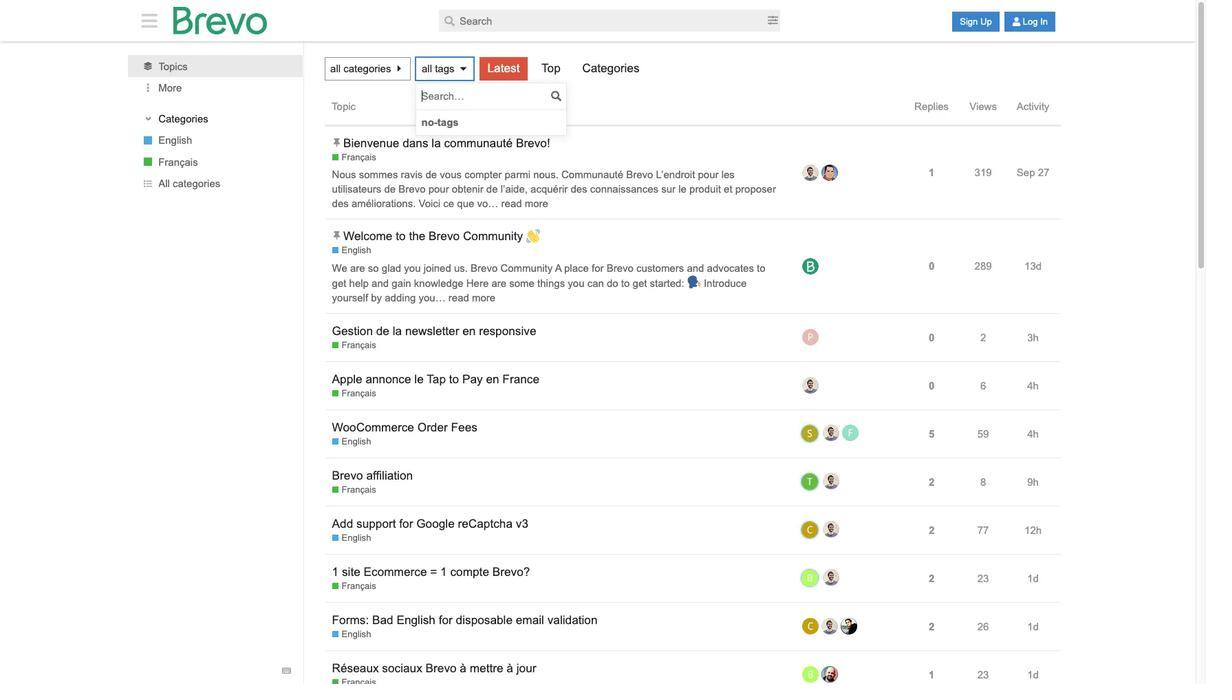 Task type: locate. For each thing, give the bounding box(es) containing it.
0 vertical spatial categories
[[582, 61, 640, 75]]

l'aide,
[[501, 183, 528, 195]]

réseaux
[[332, 661, 379, 675]]

4h down '3h' link
[[1028, 380, 1039, 391]]

0 horizontal spatial all
[[330, 63, 341, 74]]

appcrazee - most recent poster image
[[821, 165, 838, 181]]

community up some
[[501, 262, 553, 274]]

2 all from the left
[[422, 63, 432, 74]]

categories down more
[[159, 113, 209, 124]]

2 4h link from the top
[[1024, 417, 1043, 450]]

4h link up 9h
[[1024, 417, 1043, 450]]

list image
[[144, 179, 152, 188]]

0 vertical spatial 1d link
[[1024, 562, 1043, 594]]

1 4h from the top
[[1028, 380, 1039, 391]]

english link down 'add'
[[332, 532, 371, 545]]

Search text field
[[439, 10, 766, 32]]

joined
[[424, 262, 451, 274]]

4h link down '3h' link
[[1024, 369, 1043, 402]]

à left mettre
[[460, 661, 467, 675]]

you…
[[419, 292, 446, 303]]

3h link
[[1024, 321, 1043, 353]]

1d for réseaux sociaux brevo à mettre à jour
[[1028, 669, 1039, 680]]

english link down woocommerce
[[332, 436, 371, 448]]

for up can
[[592, 262, 604, 274]]

apple annonce le tap to pay en france link
[[332, 362, 540, 396]]

gestion
[[332, 324, 373, 338]]

1 vertical spatial you
[[568, 277, 585, 289]]

1 button for 319
[[926, 157, 938, 188]]

you down place
[[568, 277, 585, 289]]

1 vertical spatial read
[[449, 292, 469, 303]]

27
[[1038, 167, 1050, 179]]

ahudavert - frequent poster image right capricorn - original poster, most recent poster image
[[823, 521, 839, 538]]

yourself
[[332, 292, 368, 303]]

0 vertical spatial categories
[[344, 63, 391, 74]]

brevo affiliation
[[332, 469, 413, 482]]

keyboard shortcuts image
[[282, 667, 291, 676]]

read more down here
[[449, 292, 496, 303]]

1 horizontal spatial you
[[568, 277, 585, 289]]

0 vertical spatial pour
[[698, 169, 719, 180]]

gestion de la newsletter en responsive
[[332, 324, 536, 338]]

categories button
[[141, 112, 290, 125]]

english down woocommerce
[[342, 436, 371, 447]]

things
[[538, 277, 565, 289]]

fibo - frequent poster image
[[842, 425, 859, 441]]

2 0 button from the top
[[926, 322, 938, 353]]

us.
[[454, 262, 468, 274]]

pour
[[698, 169, 719, 180], [429, 183, 449, 195]]

this topic is pinned for you; it will display at the top of its category image
[[332, 232, 341, 240]]

1 horizontal spatial all
[[422, 63, 432, 74]]

posters element
[[799, 88, 906, 125]]

ahudavert - frequent poster image right thierry - original poster, most recent poster icon
[[823, 473, 839, 489]]

categories down search text box
[[582, 61, 640, 75]]

views button
[[958, 88, 1009, 125]]

up
[[981, 17, 992, 27]]

le left tap
[[415, 372, 424, 386]]

français down apple
[[342, 388, 376, 398]]

read more down l'aide,
[[501, 198, 548, 209]]

brexor - original poster image
[[802, 666, 819, 683]]

for left google
[[399, 517, 413, 531]]

1d link for 1 site ecommerce = 1 compte brevo?
[[1024, 562, 1043, 594]]

more down the acquérir
[[525, 198, 548, 209]]

0 horizontal spatial read
[[449, 292, 469, 303]]

categories link
[[574, 57, 648, 80]]

0 horizontal spatial categories
[[159, 113, 209, 124]]

0 vertical spatial are
[[350, 262, 365, 274]]

4h up 9h
[[1028, 428, 1039, 440]]

23 up 26
[[978, 572, 989, 584]]

and up speaking_head image
[[687, 262, 704, 274]]

en right pay
[[486, 372, 499, 386]]

1 horizontal spatial get
[[633, 277, 647, 289]]

1 2 button from the top
[[926, 466, 938, 497]]

1 horizontal spatial la
[[432, 136, 441, 150]]

ahudavert - frequent poster image for add support for google recaptcha v3
[[823, 521, 839, 538]]

3 0 from the top
[[929, 380, 935, 391]]

customers
[[637, 262, 684, 274]]

3 1d link from the top
[[1024, 658, 1043, 684]]

read down l'aide,
[[501, 198, 522, 209]]

gestion de la newsletter en responsive link
[[332, 314, 536, 348]]

all up the topic
[[330, 63, 341, 74]]

1 site ecommerce = 1 compte brevo?
[[332, 565, 530, 579]]

pour up "produit"
[[698, 169, 719, 180]]

brevo right the
[[429, 229, 460, 243]]

français link down gestion
[[332, 339, 376, 352]]

0 vertical spatial en
[[463, 324, 476, 338]]

français up "all categories"
[[159, 156, 198, 168]]

get down customers
[[633, 277, 647, 289]]

0 vertical spatial for
[[592, 262, 604, 274]]

english link down categories dropdown button
[[128, 129, 303, 151]]

0 vertical spatial le
[[679, 183, 687, 195]]

sep
[[1017, 167, 1035, 179]]

brevo
[[626, 169, 653, 180], [399, 183, 426, 195], [429, 229, 460, 243], [471, 262, 498, 274], [607, 262, 634, 274], [332, 469, 363, 482], [426, 661, 457, 675]]

main content
[[128, 41, 1068, 684]]

des
[[571, 183, 588, 195], [332, 198, 349, 209]]

2 à from the left
[[507, 661, 513, 675]]

0 horizontal spatial le
[[415, 372, 424, 386]]

order
[[418, 420, 448, 434]]

categories
[[582, 61, 640, 75], [159, 113, 209, 124]]

1d link for réseaux sociaux brevo à mettre à jour
[[1024, 658, 1043, 684]]

place
[[564, 262, 589, 274]]

capricorn - original poster, most recent poster image
[[801, 521, 819, 539]]

1 vertical spatial categories
[[173, 178, 221, 189]]

des down utilisateurs at the left top of the page
[[332, 198, 349, 209]]

ahudavert - frequent poster image
[[823, 569, 839, 586]]

all categories
[[330, 63, 391, 74]]

4h for woocommerce order fees
[[1028, 428, 1039, 440]]

get
[[332, 277, 346, 289], [633, 277, 647, 289]]

woocommerce order fees link
[[332, 410, 478, 445]]

1 horizontal spatial and
[[687, 262, 704, 274]]

you up gain
[[404, 262, 421, 274]]

1 vertical spatial en
[[486, 372, 499, 386]]

responsive
[[479, 324, 536, 338]]

more
[[525, 198, 548, 209], [472, 292, 496, 303]]

2 vertical spatial 0 button
[[926, 370, 938, 401]]

brevo up connaissances
[[626, 169, 653, 180]]

ravis
[[401, 169, 423, 180]]

0 horizontal spatial you
[[404, 262, 421, 274]]

0 vertical spatial 0 button
[[926, 251, 938, 282]]

0 vertical spatial and
[[687, 262, 704, 274]]

0 vertical spatial 23
[[978, 572, 989, 584]]

brevo?
[[493, 565, 530, 579]]

1 horizontal spatial categories
[[344, 63, 391, 74]]

0 vertical spatial 4h link
[[1024, 369, 1043, 402]]

1d for forms: bad english for disposable email validation
[[1028, 621, 1039, 632]]

for inside we are so glad you joined us.   brevo community a place for brevo customers and advocates to get help and gain knowledge   here are some things you can do to get started:
[[592, 262, 604, 274]]

2 1 button from the top
[[926, 659, 938, 684]]

english link down forms:
[[332, 628, 371, 641]]

en right "newsletter"
[[463, 324, 476, 338]]

0 horizontal spatial for
[[399, 517, 413, 531]]

les
[[722, 169, 735, 180]]

to right tap
[[449, 372, 459, 386]]

1 vertical spatial more
[[472, 292, 496, 303]]

13d
[[1025, 260, 1042, 272]]

3 1d from the top
[[1028, 669, 1039, 680]]

2 vertical spatial 1d
[[1028, 669, 1039, 680]]

1 vertical spatial categories
[[159, 113, 209, 124]]

angle down image
[[144, 114, 153, 123]]

français down gestion
[[342, 340, 376, 350]]

2 1d link from the top
[[1024, 610, 1043, 643]]

le right sur
[[679, 183, 687, 195]]

1 1 button from the top
[[926, 157, 938, 188]]

12h link
[[1021, 514, 1046, 546]]

so
[[368, 262, 379, 274]]

23 for réseaux sociaux brevo à mettre à jour
[[978, 669, 989, 680]]

0 horizontal spatial des
[[332, 198, 349, 209]]

ahudavert - frequent poster image
[[823, 425, 839, 441], [823, 473, 839, 489], [823, 521, 839, 538], [821, 618, 838, 635]]

1 vertical spatial 0 button
[[926, 322, 938, 353]]

de
[[426, 169, 437, 180], [384, 183, 396, 195], [486, 183, 498, 195], [376, 324, 389, 338]]

1 vertical spatial 1 button
[[926, 659, 938, 684]]

in
[[1041, 17, 1048, 27]]

2
[[981, 331, 986, 343], [929, 476, 935, 488], [929, 524, 935, 536], [929, 572, 935, 584], [929, 621, 935, 632]]

pay
[[462, 372, 483, 386]]

1 1d from the top
[[1028, 572, 1039, 584]]

français for apple
[[342, 388, 376, 398]]

woocommerce order fees
[[332, 420, 478, 434]]

2 vertical spatial for
[[439, 613, 453, 627]]

parmi
[[505, 169, 531, 180]]

1 vertical spatial 1d
[[1028, 621, 1039, 632]]

do
[[607, 277, 619, 289]]

1 1d link from the top
[[1024, 562, 1043, 594]]

français for brevo
[[342, 485, 376, 495]]

dans
[[403, 136, 428, 150]]

0 vertical spatial read
[[501, 198, 522, 209]]

1 4h link from the top
[[1024, 369, 1043, 402]]

0 vertical spatial 4h
[[1028, 380, 1039, 391]]

system - original poster, most recent poster image
[[802, 258, 819, 275]]

2 vertical spatial 0
[[929, 380, 935, 391]]

for left disposable
[[439, 613, 453, 627]]

more button
[[128, 77, 303, 99]]

advocates
[[707, 262, 754, 274]]

read down here
[[449, 292, 469, 303]]

2 23 from the top
[[978, 669, 989, 680]]

sylvain - most recent poster image
[[821, 666, 838, 683]]

0 horizontal spatial à
[[460, 661, 467, 675]]

1 vertical spatial 23
[[978, 669, 989, 680]]

4 2 button from the top
[[926, 611, 938, 642]]

jour
[[517, 661, 536, 675]]

activity button
[[1009, 88, 1061, 125]]

1 horizontal spatial en
[[486, 372, 499, 386]]

all
[[330, 63, 341, 74], [422, 63, 432, 74]]

1 23 from the top
[[978, 572, 989, 584]]

1 vertical spatial pour
[[429, 183, 449, 195]]

13d link
[[1021, 250, 1046, 282]]

français down site
[[342, 581, 376, 591]]

replies button
[[906, 88, 958, 125]]

categories up the topic
[[344, 63, 391, 74]]

log in button
[[1005, 12, 1056, 32]]

0 vertical spatial read more
[[501, 198, 548, 209]]

vous
[[440, 169, 462, 180]]

français link up nous
[[332, 151, 376, 164]]

0 vertical spatial more
[[525, 198, 548, 209]]

de left vous
[[426, 169, 437, 180]]

2 2 button from the top
[[926, 515, 938, 546]]

english down forms:
[[342, 629, 371, 639]]

2 button
[[926, 466, 938, 497], [926, 515, 938, 546], [926, 563, 938, 594], [926, 611, 938, 642]]

search image
[[445, 15, 455, 26]]

topics link
[[128, 55, 303, 77]]

0 horizontal spatial more
[[472, 292, 496, 303]]

more down here
[[472, 292, 496, 303]]

0 vertical spatial des
[[571, 183, 588, 195]]

english down 'add'
[[342, 533, 371, 543]]

brevo up here
[[471, 262, 498, 274]]

6
[[981, 380, 986, 391]]

2 0 from the top
[[929, 331, 935, 343]]

are right here
[[492, 277, 507, 289]]

0 vertical spatial 1 button
[[926, 157, 938, 188]]

Search… search field
[[422, 86, 548, 107]]

3 2 button from the top
[[926, 563, 938, 594]]

read more
[[501, 198, 548, 209], [449, 292, 496, 303]]

des down communauté
[[571, 183, 588, 195]]

0 vertical spatial 1d
[[1028, 572, 1039, 584]]

english down the welcome
[[342, 245, 371, 256]]

all left tags
[[422, 63, 432, 74]]

0 horizontal spatial pour
[[429, 183, 449, 195]]

get down we
[[332, 277, 346, 289]]

0 button
[[926, 251, 938, 282], [926, 322, 938, 353], [926, 370, 938, 401]]

email
[[516, 613, 544, 627]]

3 0 button from the top
[[926, 370, 938, 401]]

français link down apple
[[332, 387, 376, 400]]

welcome to the brevo community link
[[343, 219, 540, 253]]

1 all from the left
[[330, 63, 341, 74]]

0 horizontal spatial en
[[463, 324, 476, 338]]

français down bienvenue at left top
[[342, 152, 376, 162]]

peggy9 - original poster, most recent poster image
[[802, 329, 819, 346]]

0 horizontal spatial la
[[393, 324, 402, 338]]

1 vertical spatial 0
[[929, 331, 935, 343]]

français link for apple
[[332, 387, 376, 400]]

categories right all
[[173, 178, 221, 189]]

français link down site
[[332, 580, 376, 593]]

ahudavert - frequent poster image right capricorn - original poster image on the right of page
[[821, 618, 838, 635]]

english right bad
[[397, 613, 436, 627]]

la down adding
[[393, 324, 402, 338]]

1 vertical spatial 1d link
[[1024, 610, 1043, 643]]

français down brevo affiliation
[[342, 485, 376, 495]]

all for all categories
[[330, 63, 341, 74]]

latest link
[[479, 57, 528, 80]]

sep 27
[[1017, 167, 1050, 179]]

and up by
[[372, 277, 389, 289]]

1 horizontal spatial le
[[679, 183, 687, 195]]

0 vertical spatial you
[[404, 262, 421, 274]]

1 horizontal spatial more
[[525, 198, 548, 209]]

0 horizontal spatial read more
[[449, 292, 496, 303]]

de up améliorations.
[[384, 183, 396, 195]]

0 vertical spatial 0
[[929, 260, 935, 272]]

réseaux sociaux brevo à mettre à jour
[[332, 661, 536, 675]]

can
[[588, 277, 604, 289]]

ellipsis v image
[[141, 83, 155, 92]]

1 vertical spatial la
[[393, 324, 402, 338]]

layer group image
[[144, 62, 152, 70]]

1 vertical spatial and
[[372, 277, 389, 289]]

capricorn - original poster image
[[802, 618, 819, 635]]

0
[[929, 260, 935, 272], [929, 331, 935, 343], [929, 380, 935, 391]]

2 horizontal spatial for
[[592, 262, 604, 274]]

1 horizontal spatial categories
[[582, 61, 640, 75]]

1 vertical spatial 4h link
[[1024, 417, 1043, 450]]

radio item
[[416, 110, 566, 135]]

1 horizontal spatial à
[[507, 661, 513, 675]]

à left jour
[[507, 661, 513, 675]]

tags
[[435, 63, 455, 74]]

319
[[975, 167, 992, 179]]

compter
[[465, 169, 502, 180]]

2 4h from the top
[[1028, 428, 1039, 440]]

community down vo…
[[463, 229, 523, 243]]

brevo left "affiliation"
[[332, 469, 363, 482]]

affiliation
[[366, 469, 413, 482]]

english link up we
[[332, 245, 371, 257]]

français for 1
[[342, 581, 376, 591]]

2 get from the left
[[633, 277, 647, 289]]

2 vertical spatial 1d link
[[1024, 658, 1043, 684]]

community
[[463, 229, 523, 243], [501, 262, 553, 274]]

1 vertical spatial 4h
[[1028, 428, 1039, 440]]

1 vertical spatial community
[[501, 262, 553, 274]]

0 horizontal spatial get
[[332, 277, 346, 289]]

23 down 26
[[978, 669, 989, 680]]

0 horizontal spatial categories
[[173, 178, 221, 189]]

pour up voici
[[429, 183, 449, 195]]

ahudavert - frequent poster image left 'fibo - frequent poster' image
[[823, 425, 839, 441]]

are up help
[[350, 262, 365, 274]]

de right gestion
[[376, 324, 389, 338]]

français link down brevo affiliation
[[332, 484, 376, 496]]

1d link
[[1024, 562, 1043, 594], [1024, 610, 1043, 643], [1024, 658, 1043, 684]]

0 horizontal spatial are
[[350, 262, 365, 274]]

le inside the nous sommes ravis de vous compter parmi nous.   communauté brevo l'endroit pour les utilisateurs de brevo pour obtenir de l'aide, acquérir des connaissances sur le produit et proposer des améliorations.   voici ce que vo…
[[679, 183, 687, 195]]

289
[[975, 260, 992, 272]]

1 vertical spatial read more
[[449, 292, 496, 303]]

1 horizontal spatial pour
[[698, 169, 719, 180]]

and
[[687, 262, 704, 274], [372, 277, 389, 289]]

ce
[[443, 198, 454, 209]]

la right dans
[[432, 136, 441, 150]]

1 horizontal spatial are
[[492, 277, 507, 289]]

bienvenue
[[343, 136, 399, 150]]

4h for apple annonce le tap to pay en france
[[1028, 380, 1039, 391]]

ecommerce
[[364, 565, 427, 579]]

brevo up do at right top
[[607, 262, 634, 274]]

0 vertical spatial la
[[432, 136, 441, 150]]

2 1d from the top
[[1028, 621, 1039, 632]]



Task type: describe. For each thing, give the bounding box(es) containing it.
améliorations.
[[352, 198, 416, 209]]

disposable
[[456, 613, 513, 627]]

0 horizontal spatial and
[[372, 277, 389, 289]]

ahudavert - frequent poster image for woocommerce order fees
[[823, 425, 839, 441]]

english for 59
[[342, 436, 371, 447]]

et
[[724, 183, 733, 195]]

all categories
[[159, 178, 221, 189]]

obtenir
[[452, 183, 484, 195]]

main content containing latest
[[128, 41, 1068, 684]]

23 for 1 site ecommerce = 1 compte brevo?
[[978, 572, 989, 584]]

1 vertical spatial are
[[492, 277, 507, 289]]

the
[[409, 229, 426, 243]]

la for de
[[393, 324, 402, 338]]

english for 77
[[342, 533, 371, 543]]

sommes
[[359, 169, 398, 180]]

more
[[159, 82, 182, 94]]

1 vertical spatial for
[[399, 517, 413, 531]]

sign up
[[960, 17, 992, 27]]

4h link for apple annonce le tap to pay en france
[[1024, 369, 1043, 402]]

community inside we are so glad you joined us.   brevo community a place for brevo customers and advocates to get help and gain knowledge   here are some things you can do to get started:
[[501, 262, 553, 274]]

ahudavert - original poster, most recent poster image
[[802, 377, 819, 394]]

validation
[[548, 613, 598, 627]]

top
[[542, 61, 561, 75]]

site
[[342, 565, 360, 579]]

l'endroit
[[656, 169, 695, 180]]

1 horizontal spatial read
[[501, 198, 522, 209]]

1 à from the left
[[460, 661, 467, 675]]

mohit - most recent poster image
[[841, 618, 857, 635]]

4h link for woocommerce order fees
[[1024, 417, 1043, 450]]

all for all tags
[[422, 63, 432, 74]]

acquérir
[[531, 183, 568, 195]]

english link for add
[[332, 532, 371, 545]]

search image
[[551, 91, 561, 101]]

1 0 button from the top
[[926, 251, 938, 282]]

français link for gestion
[[332, 339, 376, 352]]

bienvenue dans la communauté brevo! link
[[343, 126, 550, 160]]

1 get from the left
[[332, 277, 346, 289]]

2 for compte
[[929, 572, 935, 584]]

topic
[[332, 100, 356, 112]]

we
[[332, 262, 347, 274]]

english link for forms:
[[332, 628, 371, 641]]

1d link for forms: bad english for disposable email validation
[[1024, 610, 1043, 643]]

support
[[357, 517, 396, 531]]

ahudavert - frequent poster image for forms: bad english for disposable email validation
[[821, 618, 838, 635]]

français link up "all categories"
[[128, 151, 303, 173]]

english link for woocommerce
[[332, 436, 371, 448]]

v3
[[516, 517, 529, 531]]

0 for gestion de la newsletter en responsive
[[929, 331, 935, 343]]

to right advocates
[[757, 262, 766, 274]]

to right do at right top
[[621, 277, 630, 289]]

0 for apple annonce le tap to pay en france
[[929, 380, 935, 391]]

categories for all categories
[[344, 63, 391, 74]]

1 vertical spatial des
[[332, 198, 349, 209]]

français link for brevo
[[332, 484, 376, 496]]

welcome
[[343, 229, 393, 243]]

annonce
[[366, 372, 411, 386]]

glad
[[382, 262, 401, 274]]

5
[[929, 428, 935, 440]]

forms: bad english for disposable email validation link
[[332, 603, 598, 637]]

proposer
[[736, 183, 776, 195]]

replies
[[915, 100, 949, 112]]

77
[[978, 524, 989, 536]]

sign
[[960, 17, 978, 27]]

mettre
[[470, 661, 504, 675]]

sociaux
[[382, 661, 422, 675]]

1d for 1 site ecommerce = 1 compte brevo?
[[1028, 572, 1039, 584]]

brexor - original poster, most recent poster image
[[801, 569, 819, 587]]

shakesmcquakes - original poster, most recent poster image
[[801, 425, 819, 443]]

hide sidebar image
[[137, 12, 161, 30]]

categories inside dropdown button
[[159, 113, 209, 124]]

started:
[[650, 277, 685, 289]]

1 0 from the top
[[929, 260, 935, 272]]

here
[[466, 277, 489, 289]]

connaissances
[[590, 183, 659, 195]]

1 horizontal spatial read more
[[501, 198, 548, 209]]

2 button for v3
[[926, 515, 938, 546]]

français link for 1
[[332, 580, 376, 593]]

brevo down the ravis
[[399, 183, 426, 195]]

2 button for compte
[[926, 563, 938, 594]]

latest
[[488, 61, 520, 75]]

woocommerce
[[332, 420, 414, 434]]

nous sommes ravis de vous compter parmi nous.   communauté brevo l'endroit pour les utilisateurs de brevo pour obtenir de l'aide, acquérir des connaissances sur le produit et proposer des améliorations.   voici ce que vo…
[[332, 169, 776, 209]]

1 button for 23
[[926, 659, 938, 684]]

google
[[417, 517, 455, 531]]

some
[[509, 277, 535, 289]]

apple
[[332, 372, 362, 386]]

this topic is pinned for you; it will display at the top of its category image
[[332, 138, 341, 147]]

5 button
[[926, 418, 938, 449]]

radio item inside main content
[[416, 110, 566, 135]]

forms: bad english for disposable email validation
[[332, 613, 598, 627]]

brevo right 'sociaux'
[[426, 661, 457, 675]]

réseaux sociaux brevo à mettre à jour link
[[332, 651, 536, 684]]

all categories link
[[128, 173, 303, 194]]

2 for email
[[929, 621, 935, 632]]

que
[[457, 198, 474, 209]]

0 button for apple annonce le tap to pay en france
[[926, 370, 938, 401]]

top link
[[533, 57, 569, 80]]

add support for google recaptcha v3
[[332, 517, 529, 531]]

communauté
[[444, 136, 513, 150]]

2 for v3
[[929, 524, 935, 536]]

apple annonce le tap to pay en france
[[332, 372, 540, 386]]

voici
[[419, 198, 441, 209]]

newsletter
[[405, 324, 459, 338]]

speaking_head image
[[687, 275, 701, 289]]

english up all
[[159, 134, 193, 146]]

2 button for email
[[926, 611, 938, 642]]

=
[[430, 565, 437, 579]]

de up vo…
[[486, 183, 498, 195]]

bienvenue dans la communauté brevo!
[[343, 136, 550, 150]]

to left the
[[396, 229, 406, 243]]

welcome to the brevo community
[[343, 229, 526, 243]]

open advanced search image
[[768, 15, 778, 26]]

1 horizontal spatial for
[[439, 613, 453, 627]]

utilisateurs
[[332, 183, 381, 195]]

we are so glad you joined us.   brevo community a place for brevo customers and advocates to get help and gain knowledge   here are some things you can do to get started:
[[332, 262, 766, 289]]

ahudavert - original poster image
[[802, 165, 819, 181]]

la for dans
[[432, 136, 441, 150]]

communauté
[[562, 169, 624, 180]]

sep 27 link
[[1014, 157, 1053, 189]]

adding
[[385, 292, 416, 303]]

categories for all categories
[[173, 178, 221, 189]]

59
[[978, 428, 989, 440]]

brevo affiliation link
[[332, 458, 413, 493]]

thierry - original poster, most recent poster image
[[801, 473, 819, 491]]

0 button for gestion de la newsletter en responsive
[[926, 322, 938, 353]]

ahudavert - frequent poster image for brevo affiliation
[[823, 473, 839, 489]]

brevo community image
[[174, 7, 267, 34]]

sur
[[662, 183, 676, 195]]

produit
[[690, 183, 721, 195]]

all
[[159, 178, 170, 189]]

français for gestion
[[342, 340, 376, 350]]

1 horizontal spatial des
[[571, 183, 588, 195]]

vo…
[[477, 198, 499, 209]]

fees
[[451, 420, 478, 434]]

bad
[[372, 613, 393, 627]]

english for 26
[[342, 629, 371, 639]]

english for 289
[[342, 245, 371, 256]]

user image
[[1012, 17, 1021, 26]]

1 vertical spatial le
[[415, 372, 424, 386]]

9h link
[[1024, 466, 1043, 498]]

help
[[349, 277, 369, 289]]

9h
[[1028, 476, 1039, 488]]

1 site ecommerce = 1 compte brevo? link
[[332, 555, 530, 589]]

12h
[[1025, 524, 1042, 536]]

0 vertical spatial community
[[463, 229, 523, 243]]



Task type: vqa. For each thing, say whether or not it's contained in the screenshot.


